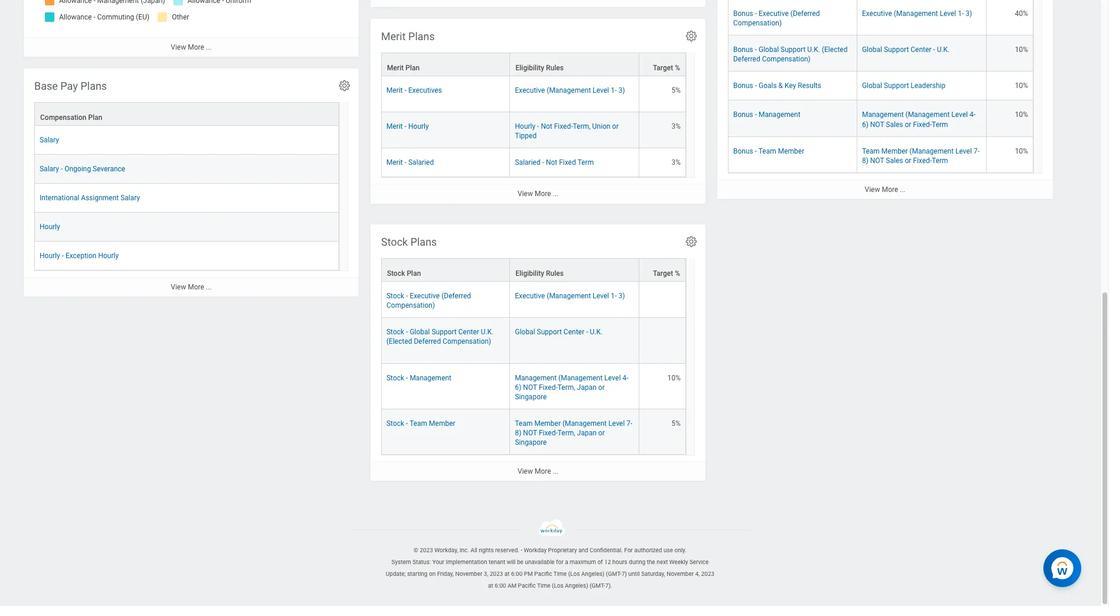 Task type: locate. For each thing, give the bounding box(es) containing it.
view more ... link for merit plans
[[371, 184, 706, 204]]

4 bonus from the top
[[734, 111, 754, 119]]

0 horizontal spatial 4-
[[623, 374, 629, 382]]

row containing stock - global support center u.k. (elected deferred compensation)
[[381, 318, 687, 364]]

1 vertical spatial angeles)
[[565, 583, 589, 590]]

row containing bonus - management
[[729, 101, 1034, 137]]

0 vertical spatial global support center - u.k.
[[863, 46, 950, 54]]

merit
[[381, 30, 406, 43], [387, 64, 404, 72], [387, 86, 403, 95], [387, 123, 403, 131], [387, 159, 403, 167]]

view inside base pay plans element
[[171, 283, 186, 292]]

2023
[[420, 548, 433, 554], [490, 571, 503, 578], [702, 571, 715, 578]]

-
[[756, 10, 758, 18], [756, 46, 758, 54], [934, 46, 936, 54], [756, 82, 758, 90], [405, 86, 407, 95], [756, 111, 758, 119], [405, 123, 407, 131], [538, 123, 540, 131], [756, 147, 758, 155], [405, 159, 407, 167], [543, 159, 545, 167], [61, 165, 63, 173], [62, 252, 64, 260], [406, 292, 408, 300], [406, 328, 408, 337], [587, 328, 589, 337], [406, 374, 408, 382], [406, 420, 408, 428], [521, 548, 523, 554]]

hourly for hourly - not fixed-term, union or tipped
[[515, 123, 536, 131]]

global support center - u.k. for (management
[[515, 328, 603, 337]]

1 horizontal spatial global support center - u.k. link
[[863, 43, 950, 54]]

compensation) up bonus - global support u.k. (elected deferred compensation) link
[[734, 19, 782, 27]]

2 cell from the top
[[640, 318, 687, 364]]

member down management (management level 4- 6) not fixed-term, japan or singapore
[[535, 420, 561, 428]]

salaried - not fixed term link
[[515, 156, 594, 167]]

bonus for bonus - management
[[734, 111, 754, 119]]

1 bonus from the top
[[734, 10, 754, 18]]

0 horizontal spatial (deferred
[[442, 292, 471, 300]]

2 november from the left
[[667, 571, 694, 578]]

0 vertical spatial global support center - u.k. link
[[863, 43, 950, 54]]

executive (management level 1- 3) for stock plans
[[515, 292, 625, 300]]

6:00 left am
[[495, 583, 506, 590]]

1 vertical spatial global support center - u.k.
[[515, 328, 603, 337]]

1- inside bonus plans element
[[959, 10, 965, 18]]

- up "salaried - not fixed term" link
[[538, 123, 540, 131]]

1 vertical spatial not
[[546, 159, 558, 167]]

6) inside management (management level 4- 6) not sales or fixed-term
[[863, 120, 869, 129]]

5 bonus from the top
[[734, 147, 754, 155]]

1 salaried from the left
[[409, 159, 434, 167]]

not
[[871, 120, 885, 129], [871, 157, 885, 165], [524, 384, 538, 392], [524, 429, 538, 437]]

1 vertical spatial 6)
[[515, 384, 522, 392]]

target for stock plans
[[653, 270, 674, 278]]

eligibility rules inside stock plans element
[[516, 270, 564, 278]]

more inside base pay plans element
[[188, 283, 204, 292]]

0 vertical spatial angeles)
[[582, 571, 605, 578]]

1 vertical spatial at
[[488, 583, 494, 590]]

merit up merit plan
[[381, 30, 406, 43]]

member
[[779, 147, 805, 155], [882, 147, 909, 155], [429, 420, 456, 428], [535, 420, 561, 428]]

(management for bonus - management
[[906, 111, 950, 119]]

term right fixed
[[578, 159, 594, 167]]

0 horizontal spatial 6:00
[[495, 583, 506, 590]]

term, inside the team member (management level 7- 8) not fixed-term, japan or singapore
[[558, 429, 576, 437]]

0 horizontal spatial salaried
[[409, 159, 434, 167]]

0 vertical spatial deferred
[[734, 55, 761, 63]]

fixed- up team member (management level 7- 8) not sales or fixed-term link on the top right of page
[[914, 120, 933, 129]]

view more ... link for stock plans
[[371, 462, 706, 481]]

merit down merit - hourly
[[387, 159, 403, 167]]

3 bonus from the top
[[734, 82, 754, 90]]

1 vertical spatial target % button
[[640, 259, 686, 282]]

or inside the team member (management level 7- 8) not fixed-term, japan or singapore
[[599, 429, 605, 437]]

1 vertical spatial 1-
[[611, 86, 617, 95]]

center up leadership
[[911, 46, 932, 54]]

not up "salaried - not fixed term" link
[[541, 123, 553, 131]]

0 vertical spatial rules
[[546, 64, 564, 72]]

executive (management level 1- 3) inside bonus plans element
[[863, 10, 973, 18]]

rules inside merit plans element
[[546, 64, 564, 72]]

stock up stock plan
[[381, 236, 408, 248]]

2 rules from the top
[[546, 270, 564, 278]]

(management inside team member (management level 7- 8) not sales or fixed-term
[[910, 147, 955, 155]]

- down bonus - goals & key results
[[756, 111, 758, 119]]

plan up stock - executive (deferred compensation) link
[[407, 270, 421, 278]]

view more ... inside merit plans element
[[518, 190, 559, 198]]

- down merit - hourly
[[405, 159, 407, 167]]

hourly for hourly - exception hourly
[[40, 252, 60, 260]]

time
[[554, 571, 567, 578], [538, 583, 551, 590]]

executives
[[409, 86, 442, 95]]

executive inside stock - executive (deferred compensation)
[[410, 292, 440, 300]]

pacific down unavailable
[[535, 571, 553, 578]]

- for merit - hourly
[[405, 123, 407, 131]]

global support center - u.k. link up management (management level 4- 6) not fixed-term, japan or singapore link at bottom
[[515, 326, 603, 337]]

1 vertical spatial executive (management level 1- 3) link
[[515, 84, 625, 95]]

1 sales from the top
[[887, 120, 904, 129]]

compensation)
[[734, 19, 782, 27], [763, 55, 811, 63], [387, 302, 435, 310], [443, 338, 492, 346]]

november
[[456, 571, 483, 578], [667, 571, 694, 578]]

- down bonus - executive (deferred compensation)
[[756, 46, 758, 54]]

center for management (management level 4- 6) not fixed-term, japan or singapore
[[564, 328, 585, 337]]

1 vertical spatial eligibility rules button
[[511, 259, 639, 282]]

sales
[[887, 120, 904, 129], [887, 157, 904, 165]]

status:
[[413, 559, 431, 566]]

1- inside stock plans element
[[611, 292, 617, 300]]

2 sales from the top
[[887, 157, 904, 165]]

(los down "maximum"
[[569, 571, 580, 578]]

1 eligibility from the top
[[516, 64, 545, 72]]

not inside 'hourly - not fixed-term, union or tipped'
[[541, 123, 553, 131]]

u.k. inside stock - global support center u.k. (elected deferred compensation)
[[481, 328, 494, 337]]

- down bonus - management
[[756, 147, 758, 155]]

% inside stock plans element
[[675, 270, 681, 278]]

base
[[34, 80, 58, 92]]

eligibility rules button inside merit plans element
[[511, 53, 639, 76]]

or right union
[[613, 123, 619, 131]]

stock - executive (deferred compensation) link
[[387, 290, 471, 310]]

1 horizontal spatial deferred
[[734, 55, 761, 63]]

... inside stock plans element
[[553, 468, 559, 476]]

eligibility for stock plans
[[516, 270, 545, 278]]

0 horizontal spatial global support center - u.k. link
[[515, 326, 603, 337]]

time down for
[[554, 571, 567, 578]]

0 vertical spatial target %
[[653, 64, 681, 72]]

- up the be
[[521, 548, 523, 554]]

global support center - u.k. link
[[863, 43, 950, 54], [515, 326, 603, 337]]

row containing merit plan
[[381, 53, 687, 76]]

1 horizontal spatial (gmt-
[[606, 571, 622, 578]]

november down implementation
[[456, 571, 483, 578]]

2 target % from the top
[[653, 270, 681, 278]]

level inside merit plans element
[[593, 86, 610, 95]]

fixed- up "salaried - not fixed term" link
[[555, 123, 573, 131]]

view more ... for base pay plans
[[171, 283, 212, 292]]

target inside merit plans element
[[653, 64, 674, 72]]

1 eligibility rules button from the top
[[511, 53, 639, 76]]

team member (management level 7- 8) not sales or fixed-term
[[863, 147, 980, 165]]

view inside allowances by plan element
[[171, 43, 186, 52]]

stock for stock - management
[[387, 374, 405, 382]]

bonus for bonus - executive (deferred compensation)
[[734, 10, 754, 18]]

support
[[781, 46, 806, 54], [885, 46, 910, 54], [885, 82, 910, 90], [432, 328, 457, 337], [537, 328, 562, 337]]

angeles)
[[582, 571, 605, 578], [565, 583, 589, 590]]

0 horizontal spatial 6)
[[515, 384, 522, 392]]

executive (management level 1- 3) link for stock plans
[[515, 290, 625, 300]]

0 vertical spatial executive (management level 1- 3) link
[[863, 7, 973, 18]]

executive (management level 1- 3) inside merit plans element
[[515, 86, 625, 95]]

- left fixed
[[543, 159, 545, 167]]

view inside merit plans element
[[518, 190, 533, 198]]

or up team member (management level 7- 8) not sales or fixed-term link on the top right of page
[[906, 120, 912, 129]]

stock inside stock - executive (deferred compensation)
[[387, 292, 405, 300]]

more for merit plans
[[535, 190, 551, 198]]

view more ... link for base pay plans
[[24, 277, 359, 297]]

management inside management (management level 4- 6) not sales or fixed-term
[[863, 111, 905, 119]]

0 vertical spatial 5%
[[672, 86, 681, 95]]

... inside allowances by plan element
[[206, 43, 212, 52]]

1 target % from the top
[[653, 64, 681, 72]]

salaried down 'tipped'
[[515, 159, 541, 167]]

1 vertical spatial 3%
[[672, 159, 681, 167]]

(deferred for stock - executive (deferred compensation)
[[442, 292, 471, 300]]

0 vertical spatial eligibility rules
[[516, 64, 564, 72]]

- for merit - executives
[[405, 86, 407, 95]]

more
[[188, 43, 204, 52], [883, 186, 899, 194], [535, 190, 551, 198], [188, 283, 204, 292], [535, 468, 551, 476]]

bonus inside bonus - executive (deferred compensation)
[[734, 10, 754, 18]]

fixed- down management (management level 4- 6) not fixed-term, japan or singapore
[[539, 429, 558, 437]]

2 vertical spatial executive (management level 1- 3) link
[[515, 290, 625, 300]]

stock - management link
[[387, 372, 452, 382]]

1 horizontal spatial global support center - u.k.
[[863, 46, 950, 54]]

8) inside team member (management level 7- 8) not sales or fixed-term
[[863, 157, 869, 165]]

- inside stock - executive (deferred compensation)
[[406, 292, 408, 300]]

fixed- down management (management level 4- 6) not sales or fixed-term
[[914, 157, 933, 165]]

footer containing © 2023 workday, inc. all rights reserved. - workday proprietary and confidential. for authorized use only. system status: your implementation tenant will be unavailable for a maximum of 12 hours during the next weekly service update; starting on friday, november 3, 2023 at 6:00 pm pacific time (los angeles) (gmt-7) until saturday, november 4, 2023 at 6:00 am pacific time (los angeles) (gmt-7).
[[0, 520, 1101, 593]]

0 vertical spatial 1-
[[959, 10, 965, 18]]

- down stock plan
[[406, 292, 408, 300]]

1 horizontal spatial 7-
[[974, 147, 980, 155]]

(management inside merit plans element
[[547, 86, 591, 95]]

0 horizontal spatial 2023
[[420, 548, 433, 554]]

sales inside team member (management level 7- 8) not sales or fixed-term
[[887, 157, 904, 165]]

... inside base pay plans element
[[206, 283, 212, 292]]

angeles) down of
[[582, 571, 605, 578]]

stock down stock plans
[[387, 270, 405, 278]]

1 vertical spatial sales
[[887, 157, 904, 165]]

merit for merit - executives
[[387, 86, 403, 95]]

0 vertical spatial eligibility
[[516, 64, 545, 72]]

- for hourly - exception hourly
[[62, 252, 64, 260]]

plan for merit plans
[[406, 64, 420, 72]]

stock for stock - team member
[[387, 420, 405, 428]]

1 vertical spatial deferred
[[414, 338, 441, 346]]

0 vertical spatial 3)
[[966, 10, 973, 18]]

1- for merit plans
[[611, 86, 617, 95]]

term, down management (management level 4- 6) not fixed-term, japan or singapore
[[558, 429, 576, 437]]

- left the exception
[[62, 252, 64, 260]]

rules
[[546, 64, 564, 72], [546, 270, 564, 278]]

0 horizontal spatial center
[[459, 328, 480, 337]]

deferred up goals
[[734, 55, 761, 63]]

global support center - u.k. up management (management level 4- 6) not fixed-term, japan or singapore link at bottom
[[515, 328, 603, 337]]

0 horizontal spatial 8)
[[515, 429, 522, 437]]

deferred up stock - management link
[[414, 338, 441, 346]]

0 vertical spatial %
[[675, 64, 681, 72]]

2 vertical spatial executive (management level 1- 3)
[[515, 292, 625, 300]]

plan up merit - executives link
[[406, 64, 420, 72]]

bonus - executive (deferred compensation)
[[734, 10, 821, 27]]

merit - hourly
[[387, 123, 429, 131]]

eligibility rules button for merit plans
[[511, 53, 639, 76]]

1 vertical spatial 3)
[[619, 86, 625, 95]]

(management
[[895, 10, 939, 18], [547, 86, 591, 95], [906, 111, 950, 119], [910, 147, 955, 155], [547, 292, 591, 300], [559, 374, 603, 382], [563, 420, 607, 428]]

merit plan button
[[382, 53, 510, 76]]

stock for stock plans
[[381, 236, 408, 248]]

10% for global support center - u.k.
[[1016, 46, 1029, 54]]

level
[[941, 10, 957, 18], [593, 86, 610, 95], [952, 111, 969, 119], [956, 147, 973, 155], [593, 292, 610, 300], [605, 374, 621, 382], [609, 420, 625, 428]]

configure base pay plans image
[[338, 79, 351, 92]]

- left ongoing
[[61, 165, 63, 173]]

management inside bonus - management link
[[759, 111, 801, 119]]

merit for merit - salaried
[[387, 159, 403, 167]]

eligibility inside merit plans element
[[516, 64, 545, 72]]

6)
[[863, 120, 869, 129], [515, 384, 522, 392]]

(management inside management (management level 4- 6) not sales or fixed-term
[[906, 111, 950, 119]]

0 horizontal spatial 7-
[[627, 420, 633, 428]]

- down stock - executive (deferred compensation)
[[406, 328, 408, 337]]

(management inside management (management level 4- 6) not fixed-term, japan or singapore
[[559, 374, 603, 382]]

4,
[[696, 571, 700, 578]]

all
[[471, 548, 478, 554]]

2 vertical spatial term,
[[558, 429, 576, 437]]

target
[[653, 64, 674, 72], [653, 270, 674, 278]]

(management for stock - executive (deferred compensation)
[[547, 292, 591, 300]]

tipped
[[515, 132, 537, 140]]

2 vertical spatial plan
[[407, 270, 421, 278]]

term
[[933, 120, 949, 129], [933, 157, 949, 165], [578, 159, 594, 167]]

1 vertical spatial 4-
[[623, 374, 629, 382]]

3) inside merit plans element
[[619, 86, 625, 95]]

plans up stock plan popup button
[[411, 236, 437, 248]]

global support center - u.k. inside bonus plans element
[[863, 46, 950, 54]]

5% inside merit plans element
[[672, 86, 681, 95]]

1 rules from the top
[[546, 64, 564, 72]]

salary left ongoing
[[40, 165, 59, 173]]

footer
[[0, 520, 1101, 593]]

1 vertical spatial salary
[[40, 165, 59, 173]]

executive for salaried - not fixed term
[[515, 86, 545, 95]]

deferred inside bonus - global support u.k. (elected deferred compensation)
[[734, 55, 761, 63]]

- left executives
[[405, 86, 407, 95]]

stock down stock - management
[[387, 420, 405, 428]]

% for merit plans
[[675, 64, 681, 72]]

0 horizontal spatial global support center - u.k.
[[515, 328, 603, 337]]

plans right pay
[[81, 80, 107, 92]]

fixed-
[[914, 120, 933, 129], [555, 123, 573, 131], [914, 157, 933, 165], [539, 384, 558, 392], [539, 429, 558, 437]]

support up management (management level 4- 6) not fixed-term, japan or singapore link at bottom
[[537, 328, 562, 337]]

eligibility rules inside merit plans element
[[516, 64, 564, 72]]

key
[[785, 82, 797, 90]]

configure stock plans image
[[685, 235, 698, 248]]

0 vertical spatial (los
[[569, 571, 580, 578]]

international assignment salary
[[40, 194, 140, 202]]

salary down compensation
[[40, 136, 59, 144]]

time down unavailable
[[538, 583, 551, 590]]

term up team member (management level 7- 8) not sales or fixed-term link on the top right of page
[[933, 120, 949, 129]]

(deferred down stock plan popup button
[[442, 292, 471, 300]]

1- inside merit plans element
[[611, 86, 617, 95]]

0 vertical spatial japan
[[577, 384, 597, 392]]

2023 right 4,
[[702, 571, 715, 578]]

target %
[[653, 64, 681, 72], [653, 270, 681, 278]]

1 target % button from the top
[[640, 53, 686, 76]]

4- for management (management level 4- 6) not fixed-term, japan or singapore
[[623, 374, 629, 382]]

0 horizontal spatial (gmt-
[[590, 583, 606, 590]]

4- inside management (management level 4- 6) not sales or fixed-term
[[970, 111, 976, 119]]

target % inside merit plans element
[[653, 64, 681, 72]]

1 horizontal spatial 6)
[[863, 120, 869, 129]]

2 target % button from the top
[[640, 259, 686, 282]]

1 vertical spatial target %
[[653, 270, 681, 278]]

- inside 'hourly - not fixed-term, union or tipped'
[[538, 123, 540, 131]]

2 3% from the top
[[672, 159, 681, 167]]

merit - salaried link
[[387, 156, 434, 167]]

1 vertical spatial (deferred
[[442, 292, 471, 300]]

salary
[[40, 136, 59, 144], [40, 165, 59, 173], [121, 194, 140, 202]]

japan up team member (management level 7- 8) not fixed-term, japan or singapore link
[[577, 384, 597, 392]]

1 vertical spatial executive (management level 1- 3)
[[515, 86, 625, 95]]

target % for merit plans
[[653, 64, 681, 72]]

stock up "stock - team member" link
[[387, 374, 405, 382]]

0 vertical spatial target
[[653, 64, 674, 72]]

november down weekly
[[667, 571, 694, 578]]

row containing bonus - executive (deferred compensation)
[[729, 0, 1034, 36]]

(deferred up bonus - global support u.k. (elected deferred compensation) link
[[791, 10, 821, 18]]

merit up merit - executives link
[[387, 64, 404, 72]]

update;
[[386, 571, 406, 578]]

1 singapore from the top
[[515, 393, 547, 401]]

international
[[40, 194, 79, 202]]

or down management (management level 4- 6) not sales or fixed-term
[[906, 157, 912, 165]]

1 target from the top
[[653, 64, 674, 72]]

salary right "assignment"
[[121, 194, 140, 202]]

view more ... inside stock plans element
[[518, 468, 559, 476]]

compensation) up key
[[763, 55, 811, 63]]

2 eligibility rules button from the top
[[511, 259, 639, 282]]

2 5% from the top
[[672, 420, 681, 428]]

view for base pay plans
[[171, 283, 186, 292]]

rules for merit plans
[[546, 64, 564, 72]]

stock down stock - executive (deferred compensation)
[[387, 328, 405, 337]]

leadership
[[911, 82, 946, 90]]

6:00 left pm
[[512, 571, 523, 578]]

severance
[[93, 165, 125, 173]]

5% for executive (management level 1- 3)
[[672, 86, 681, 95]]

support for u.k.
[[537, 328, 562, 337]]

target % button down configure merit plans icon in the top right of the page
[[640, 53, 686, 76]]

2 eligibility rules from the top
[[516, 270, 564, 278]]

target % inside stock plans element
[[653, 270, 681, 278]]

center for global support leadership
[[911, 46, 932, 54]]

deferred
[[734, 55, 761, 63], [414, 338, 441, 346]]

(management for merit - executives
[[547, 86, 591, 95]]

0 vertical spatial singapore
[[515, 393, 547, 401]]

0 horizontal spatial november
[[456, 571, 483, 578]]

team member (management level 7- 8) not fixed-term, japan or singapore link
[[515, 417, 633, 447]]

- for hourly - not fixed-term, union or tipped
[[538, 123, 540, 131]]

2 target from the top
[[653, 270, 674, 278]]

view more ... inside base pay plans element
[[171, 283, 212, 292]]

plans for merit plans
[[409, 30, 435, 43]]

salary - ongoing severance
[[40, 165, 125, 173]]

hourly down hourly link on the left top
[[40, 252, 60, 260]]

row containing bonus - team member
[[729, 137, 1034, 173]]

- left goals
[[756, 82, 758, 90]]

for
[[557, 559, 564, 566]]

0 vertical spatial 8)
[[863, 157, 869, 165]]

... for base pay plans
[[206, 283, 212, 292]]

japan
[[577, 384, 597, 392], [577, 429, 597, 437]]

term, inside 'hourly - not fixed-term, union or tipped'
[[573, 123, 591, 131]]

1 vertical spatial 7-
[[627, 420, 633, 428]]

1 horizontal spatial 4-
[[970, 111, 976, 119]]

... for stock plans
[[553, 468, 559, 476]]

support up the global support leadership link
[[885, 46, 910, 54]]

1 cell from the top
[[640, 282, 687, 318]]

1 % from the top
[[675, 64, 681, 72]]

view for stock plans
[[518, 468, 533, 476]]

- for bonus - global support u.k. (elected deferred compensation)
[[756, 46, 758, 54]]

sales down global support leadership
[[887, 120, 904, 129]]

7- inside the team member (management level 7- 8) not fixed-term, japan or singapore
[[627, 420, 633, 428]]

bonus - global support u.k. (elected deferred compensation) link
[[734, 43, 848, 63]]

angeles) down "maximum"
[[565, 583, 589, 590]]

on
[[429, 571, 436, 578]]

eligibility for merit plans
[[516, 64, 545, 72]]

cell
[[640, 282, 687, 318], [640, 318, 687, 364]]

0 horizontal spatial deferred
[[414, 338, 441, 346]]

- up "stock - team member" link
[[406, 374, 408, 382]]

more inside stock plans element
[[535, 468, 551, 476]]

1 5% from the top
[[672, 86, 681, 95]]

%
[[675, 64, 681, 72], [675, 270, 681, 278]]

executive (management level 1- 3) inside stock plans element
[[515, 292, 625, 300]]

1 horizontal spatial 6:00
[[512, 571, 523, 578]]

&
[[779, 82, 784, 90]]

0 horizontal spatial time
[[538, 583, 551, 590]]

at down '3,'
[[488, 583, 494, 590]]

executive for management (management level 4- 6) not fixed-term, japan or singapore
[[515, 292, 545, 300]]

support left leadership
[[885, 82, 910, 90]]

- inside bonus - global support u.k. (elected deferred compensation)
[[756, 46, 758, 54]]

- for bonus - goals & key results
[[756, 82, 758, 90]]

1 horizontal spatial november
[[667, 571, 694, 578]]

2 % from the top
[[675, 270, 681, 278]]

- up leadership
[[934, 46, 936, 54]]

center up management (management level 4- 6) not fixed-term, japan or singapore link at bottom
[[564, 328, 585, 337]]

term,
[[573, 123, 591, 131], [558, 384, 576, 392], [558, 429, 576, 437]]

1 horizontal spatial 8)
[[863, 157, 869, 165]]

10% for management (management level 4- 6) not sales or fixed-term
[[1016, 111, 1029, 119]]

1 november from the left
[[456, 571, 483, 578]]

or down management (management level 4- 6) not fixed-term, japan or singapore
[[599, 429, 605, 437]]

member down management (management level 4- 6) not sales or fixed-term
[[882, 147, 909, 155]]

1 horizontal spatial (los
[[569, 571, 580, 578]]

hourly down international in the left top of the page
[[40, 223, 60, 231]]

0 vertical spatial 3%
[[672, 123, 681, 131]]

fixed- up team member (management level 7- 8) not fixed-term, japan or singapore link
[[539, 384, 558, 392]]

not for fixed
[[546, 159, 558, 167]]

- up bonus - global support u.k. (elected deferred compensation) link
[[756, 10, 758, 18]]

stock - global support center u.k. (elected deferred compensation) link
[[387, 326, 494, 346]]

2023 right '3,'
[[490, 571, 503, 578]]

or up team member (management level 7- 8) not fixed-term, japan or singapore link
[[599, 384, 605, 392]]

7- inside team member (management level 7- 8) not sales or fixed-term
[[974, 147, 980, 155]]

stock for stock - executive (deferred compensation)
[[387, 292, 405, 300]]

level for bonus - executive (deferred compensation)
[[941, 10, 957, 18]]

unavailable
[[525, 559, 555, 566]]

(los down for
[[552, 583, 564, 590]]

1 vertical spatial eligibility rules
[[516, 270, 564, 278]]

1 horizontal spatial center
[[564, 328, 585, 337]]

fixed- inside 'hourly - not fixed-term, union or tipped'
[[555, 123, 573, 131]]

row containing bonus - goals & key results
[[729, 72, 1034, 101]]

eligibility rules
[[516, 64, 564, 72], [516, 270, 564, 278]]

4- inside management (management level 4- 6) not fixed-term, japan or singapore
[[623, 374, 629, 382]]

stock for stock plan
[[387, 270, 405, 278]]

- up the merit - salaried link
[[405, 123, 407, 131]]

fixed- inside the team member (management level 7- 8) not fixed-term, japan or singapore
[[539, 429, 558, 437]]

(gmt- down of
[[590, 583, 606, 590]]

plans
[[409, 30, 435, 43], [81, 80, 107, 92], [411, 236, 437, 248]]

target % button for merit plans
[[640, 53, 686, 76]]

executive (management level 1- 3) for merit plans
[[515, 86, 625, 95]]

1 vertical spatial singapore
[[515, 439, 547, 447]]

compensation) down stock - executive (deferred compensation)
[[443, 338, 492, 346]]

row
[[729, 0, 1034, 36], [729, 36, 1034, 72], [381, 53, 687, 76], [729, 72, 1034, 101], [381, 76, 687, 113], [729, 101, 1034, 137], [381, 113, 687, 149], [729, 137, 1034, 173], [381, 149, 687, 178], [381, 258, 687, 282], [381, 282, 687, 318], [381, 318, 687, 364], [381, 364, 687, 410], [381, 410, 687, 455]]

center down stock - executive (deferred compensation)
[[459, 328, 480, 337]]

plan inside row
[[88, 114, 102, 122]]

target inside stock plans element
[[653, 270, 674, 278]]

term, left union
[[573, 123, 591, 131]]

(gmt- up 7).
[[606, 571, 622, 578]]

center inside bonus plans element
[[911, 46, 932, 54]]

bonus for bonus - global support u.k. (elected deferred compensation)
[[734, 46, 754, 54]]

1 horizontal spatial salaried
[[515, 159, 541, 167]]

1- for stock plans
[[611, 292, 617, 300]]

0 vertical spatial target % button
[[640, 53, 686, 76]]

0 vertical spatial 7-
[[974, 147, 980, 155]]

more inside merit plans element
[[535, 190, 551, 198]]

2 bonus from the top
[[734, 46, 754, 54]]

global support center - u.k.
[[863, 46, 950, 54], [515, 328, 603, 337]]

merit down merit plan
[[387, 86, 403, 95]]

3% for salaried - not fixed term
[[672, 159, 681, 167]]

fixed- inside management (management level 4- 6) not sales or fixed-term
[[914, 120, 933, 129]]

1 vertical spatial 6:00
[[495, 583, 506, 590]]

am
[[508, 583, 517, 590]]

pacific down pm
[[518, 583, 536, 590]]

compensation) inside bonus - executive (deferred compensation)
[[734, 19, 782, 27]]

bonus inside bonus - management link
[[734, 111, 754, 119]]

compensation) down stock plan
[[387, 302, 435, 310]]

member inside the team member (management level 7- 8) not fixed-term, japan or singapore
[[535, 420, 561, 428]]

global support center - u.k. link up the global support leadership link
[[863, 43, 950, 54]]

0 vertical spatial not
[[541, 123, 553, 131]]

1 vertical spatial eligibility
[[516, 270, 545, 278]]

0 vertical spatial sales
[[887, 120, 904, 129]]

0 vertical spatial (deferred
[[791, 10, 821, 18]]

1 vertical spatial 5%
[[672, 420, 681, 428]]

2 japan from the top
[[577, 429, 597, 437]]

5% for team member (management level 7- 8) not fixed-term, japan or singapore
[[672, 420, 681, 428]]

1 vertical spatial %
[[675, 270, 681, 278]]

1 vertical spatial 8)
[[515, 429, 522, 437]]

view more ... inside allowances by plan element
[[171, 43, 212, 52]]

2 vertical spatial plans
[[411, 236, 437, 248]]

merit plans element
[[371, 19, 706, 204]]

hourly inside 'hourly - not fixed-term, union or tipped'
[[515, 123, 536, 131]]

global
[[759, 46, 779, 54], [863, 46, 883, 54], [863, 82, 883, 90], [410, 328, 430, 337], [515, 328, 536, 337]]

cell for u.k.
[[640, 318, 687, 364]]

(management for stock - management
[[559, 374, 603, 382]]

bonus inside bonus - goals & key results "link"
[[734, 82, 754, 90]]

bonus
[[734, 10, 754, 18], [734, 46, 754, 54], [734, 82, 754, 90], [734, 111, 754, 119], [734, 147, 754, 155]]

plan for stock plans
[[407, 270, 421, 278]]

view more ... inside bonus plans element
[[865, 186, 906, 194]]

support down stock - executive (deferred compensation)
[[432, 328, 457, 337]]

1 eligibility rules from the top
[[516, 64, 564, 72]]

2 singapore from the top
[[515, 439, 547, 447]]

- for salaried - not fixed term
[[543, 159, 545, 167]]

2 eligibility from the top
[[516, 270, 545, 278]]

management inside management (management level 4- 6) not fixed-term, japan or singapore
[[515, 374, 557, 382]]

1 vertical spatial rules
[[546, 270, 564, 278]]

1 3% from the top
[[672, 123, 681, 131]]

0 vertical spatial eligibility rules button
[[511, 53, 639, 76]]

fixed- inside team member (management level 7- 8) not sales or fixed-term
[[914, 157, 933, 165]]

stock
[[381, 236, 408, 248], [387, 270, 405, 278], [387, 292, 405, 300], [387, 328, 405, 337], [387, 374, 405, 382], [387, 420, 405, 428]]

1 horizontal spatial time
[[554, 571, 567, 578]]

not left fixed
[[546, 159, 558, 167]]

- inside bonus - executive (deferred compensation)
[[756, 10, 758, 18]]

will
[[507, 559, 516, 566]]

salaried down merit - hourly
[[409, 159, 434, 167]]

2 vertical spatial salary
[[121, 194, 140, 202]]

1 vertical spatial (elected
[[387, 338, 412, 346]]

team
[[759, 147, 777, 155], [863, 147, 880, 155], [410, 420, 428, 428], [515, 420, 533, 428]]

and
[[579, 548, 589, 554]]

stock plans element
[[371, 225, 706, 481]]

more for stock plans
[[535, 468, 551, 476]]

- inside stock - global support center u.k. (elected deferred compensation)
[[406, 328, 408, 337]]

3)
[[966, 10, 973, 18], [619, 86, 625, 95], [619, 292, 625, 300]]

global support center - u.k. for support
[[863, 46, 950, 54]]

global support center - u.k. inside stock plans element
[[515, 328, 603, 337]]

0 vertical spatial executive (management level 1- 3)
[[863, 10, 973, 18]]

1-
[[959, 10, 965, 18], [611, 86, 617, 95], [611, 292, 617, 300]]

1 japan from the top
[[577, 384, 597, 392]]

target % button for stock plans
[[640, 259, 686, 282]]

merit up the merit - salaried link
[[387, 123, 403, 131]]

support down bonus - executive (deferred compensation)
[[781, 46, 806, 54]]

2 vertical spatial 1-
[[611, 292, 617, 300]]

% inside merit plans element
[[675, 64, 681, 72]]

allowances by plan element
[[24, 0, 359, 57]]

0 vertical spatial 6:00
[[512, 571, 523, 578]]

pm
[[524, 571, 533, 578]]

0 vertical spatial term,
[[573, 123, 591, 131]]

0 vertical spatial 6)
[[863, 120, 869, 129]]

eligibility inside stock plans element
[[516, 270, 545, 278]]



Task type: vqa. For each thing, say whether or not it's contained in the screenshot.


Task type: describe. For each thing, give the bounding box(es) containing it.
japan inside management (management level 4- 6) not fixed-term, japan or singapore
[[577, 384, 597, 392]]

workday
[[524, 548, 547, 554]]

next
[[657, 559, 668, 566]]

u.k. inside bonus - global support u.k. (elected deferred compensation)
[[808, 46, 821, 54]]

1 vertical spatial pacific
[[518, 583, 536, 590]]

hourly - not fixed-term, union or tipped link
[[515, 120, 619, 140]]

confidential.
[[590, 548, 623, 554]]

- for bonus - executive (deferred compensation)
[[756, 10, 758, 18]]

row containing stock plan
[[381, 258, 687, 282]]

©
[[414, 548, 419, 554]]

view more ... for stock plans
[[518, 468, 559, 476]]

base pay plans
[[34, 80, 107, 92]]

7- for team member (management level 7- 8) not fixed-term, japan or singapore
[[627, 420, 633, 428]]

- inside © 2023 workday, inc. all rights reserved. - workday proprietary and confidential. for authorized use only. system status: your implementation tenant will be unavailable for a maximum of 12 hours during the next weekly service update; starting on friday, november 3, 2023 at 6:00 pm pacific time (los angeles) (gmt-7) until saturday, november 4, 2023 at 6:00 am pacific time (los angeles) (gmt-7).
[[521, 548, 523, 554]]

singapore inside the team member (management level 7- 8) not fixed-term, japan or singapore
[[515, 439, 547, 447]]

rules for stock plans
[[546, 270, 564, 278]]

assignment
[[81, 194, 119, 202]]

term inside merit plans element
[[578, 159, 594, 167]]

salaried - not fixed term
[[515, 159, 594, 167]]

pay
[[60, 80, 78, 92]]

bonus - management
[[734, 111, 801, 119]]

term inside management (management level 4- 6) not sales or fixed-term
[[933, 120, 949, 129]]

level inside team member (management level 7- 8) not sales or fixed-term
[[956, 147, 973, 155]]

1 horizontal spatial at
[[505, 571, 510, 578]]

weekly
[[670, 559, 689, 566]]

sales inside management (management level 4- 6) not sales or fixed-term
[[887, 120, 904, 129]]

3) inside bonus plans element
[[966, 10, 973, 18]]

a
[[565, 559, 569, 566]]

bonus plans element
[[718, 0, 1054, 199]]

workday,
[[435, 548, 458, 554]]

level inside the team member (management level 7- 8) not fixed-term, japan or singapore
[[609, 420, 625, 428]]

member down stock - management
[[429, 420, 456, 428]]

view more ... for merit plans
[[518, 190, 559, 198]]

- for stock - global support center u.k. (elected deferred compensation)
[[406, 328, 408, 337]]

compensation plan button
[[35, 103, 339, 125]]

be
[[517, 559, 524, 566]]

hourly link
[[40, 221, 60, 231]]

stock - executive (deferred compensation)
[[387, 292, 471, 310]]

management (management level 4- 6) not fixed-term, japan or singapore
[[515, 374, 629, 401]]

ongoing
[[65, 165, 91, 173]]

hourly right the exception
[[98, 252, 119, 260]]

- for stock - management
[[406, 374, 408, 382]]

eligibility rules for stock plans
[[516, 270, 564, 278]]

member inside team member (management level 7- 8) not sales or fixed-term
[[882, 147, 909, 155]]

0 vertical spatial time
[[554, 571, 567, 578]]

executive for global support leadership
[[863, 10, 893, 18]]

view inside bonus plans element
[[865, 186, 881, 194]]

- for salary - ongoing severance
[[61, 165, 63, 173]]

- up management (management level 4- 6) not fixed-term, japan or singapore link at bottom
[[587, 328, 589, 337]]

12
[[605, 559, 611, 566]]

salary - ongoing severance link
[[40, 163, 125, 173]]

merit for merit - hourly
[[387, 123, 403, 131]]

global inside stock - global support center u.k. (elected deferred compensation)
[[410, 328, 430, 337]]

system
[[392, 559, 411, 566]]

row containing merit - executives
[[381, 76, 687, 113]]

more for base pay plans
[[188, 283, 204, 292]]

more inside allowances by plan element
[[188, 43, 204, 52]]

rights
[[479, 548, 494, 554]]

compensation
[[40, 114, 86, 122]]

singapore inside management (management level 4- 6) not fixed-term, japan or singapore
[[515, 393, 547, 401]]

management (management level 4- 6) not sales or fixed-term link
[[863, 108, 976, 129]]

global inside bonus - global support u.k. (elected deferred compensation)
[[759, 46, 779, 54]]

stock - global support center u.k. (elected deferred compensation)
[[387, 328, 494, 346]]

1 vertical spatial (gmt-
[[590, 583, 606, 590]]

global for bonus - global support u.k. (elected deferred compensation)
[[863, 46, 883, 54]]

plan for base pay plans
[[88, 114, 102, 122]]

level for stock - management
[[605, 374, 621, 382]]

configure merit plans image
[[685, 30, 698, 43]]

or inside 'hourly - not fixed-term, union or tipped'
[[613, 123, 619, 131]]

management inside stock - management link
[[410, 374, 452, 382]]

stock - team member link
[[387, 417, 456, 428]]

- for bonus - management
[[756, 111, 758, 119]]

friday,
[[437, 571, 454, 578]]

10% for team member (management level 7- 8) not sales or fixed-term
[[1016, 147, 1029, 155]]

3) for stock plans
[[619, 292, 625, 300]]

for
[[625, 548, 633, 554]]

compensation) inside stock - executive (deferred compensation)
[[387, 302, 435, 310]]

global support leadership
[[863, 82, 946, 90]]

compensation) inside stock - global support center u.k. (elected deferred compensation)
[[443, 338, 492, 346]]

more inside bonus plans element
[[883, 186, 899, 194]]

compensation plan
[[40, 114, 102, 122]]

compensation plan row
[[34, 102, 339, 126]]

8) for team member (management level 7- 8) not sales or fixed-term
[[863, 157, 869, 165]]

merit - executives link
[[387, 84, 442, 95]]

6) for management (management level 4- 6) not sales or fixed-term
[[863, 120, 869, 129]]

(deferred for bonus - executive (deferred compensation)
[[791, 10, 821, 18]]

management (management level 4- 6) not sales or fixed-term
[[863, 111, 976, 129]]

target % for stock plans
[[653, 270, 681, 278]]

bonus - goals & key results link
[[734, 79, 822, 90]]

executive inside bonus - executive (deferred compensation)
[[759, 10, 789, 18]]

of
[[598, 559, 603, 566]]

... inside bonus plans element
[[901, 186, 906, 194]]

compensation) inside bonus - global support u.k. (elected deferred compensation)
[[763, 55, 811, 63]]

2 horizontal spatial 2023
[[702, 571, 715, 578]]

eligibility rules for merit plans
[[516, 64, 564, 72]]

reserved.
[[496, 548, 520, 554]]

3% for hourly - not fixed-term, union or tipped
[[672, 123, 681, 131]]

1 vertical spatial plans
[[81, 80, 107, 92]]

row containing stock - executive (deferred compensation)
[[381, 282, 687, 318]]

bonus - executive (deferred compensation) link
[[734, 7, 821, 27]]

- for bonus - team member
[[756, 147, 758, 155]]

bonus for bonus - team member
[[734, 147, 754, 155]]

management (management level 4- 6) not fixed-term, japan or singapore link
[[515, 372, 629, 401]]

global for stock - global support center u.k. (elected deferred compensation)
[[515, 328, 536, 337]]

8) for team member (management level 7- 8) not fixed-term, japan or singapore
[[515, 429, 522, 437]]

0 horizontal spatial (los
[[552, 583, 564, 590]]

or inside management (management level 4- 6) not sales or fixed-term
[[906, 120, 912, 129]]

team inside team member (management level 7- 8) not sales or fixed-term
[[863, 147, 880, 155]]

salary for salary - ongoing severance
[[40, 165, 59, 173]]

0 vertical spatial pacific
[[535, 571, 553, 578]]

not inside management (management level 4- 6) not sales or fixed-term
[[871, 120, 885, 129]]

until
[[629, 571, 640, 578]]

your
[[433, 559, 445, 566]]

fixed
[[560, 159, 576, 167]]

support for (elected
[[885, 46, 910, 54]]

or inside management (management level 4- 6) not fixed-term, japan or singapore
[[599, 384, 605, 392]]

global for bonus - goals & key results
[[863, 82, 883, 90]]

term, inside management (management level 4- 6) not fixed-term, japan or singapore
[[558, 384, 576, 392]]

(elected inside stock - global support center u.k. (elected deferred compensation)
[[387, 338, 412, 346]]

stock plan
[[387, 270, 421, 278]]

support inside bonus - global support u.k. (elected deferred compensation)
[[781, 46, 806, 54]]

row containing stock - team member
[[381, 410, 687, 455]]

during
[[629, 559, 646, 566]]

cell for 3)
[[640, 282, 687, 318]]

% for stock plans
[[675, 270, 681, 278]]

hourly - exception hourly link
[[40, 250, 119, 260]]

maximum
[[570, 559, 596, 566]]

bonus for bonus - goals & key results
[[734, 82, 754, 90]]

hourly for hourly link on the left top
[[40, 223, 60, 231]]

row containing stock - management
[[381, 364, 687, 410]]

global support leadership link
[[863, 79, 946, 90]]

not for fixed-
[[541, 123, 553, 131]]

plans for stock plans
[[411, 236, 437, 248]]

inc.
[[460, 548, 469, 554]]

service
[[690, 559, 709, 566]]

global support center - u.k. link for (management
[[515, 326, 603, 337]]

row containing bonus - global support u.k. (elected deferred compensation)
[[729, 36, 1034, 72]]

global support center - u.k. link for support
[[863, 43, 950, 54]]

7)
[[622, 571, 627, 578]]

4- for management (management level 4- 6) not sales or fixed-term
[[970, 111, 976, 119]]

center inside stock - global support center u.k. (elected deferred compensation)
[[459, 328, 480, 337]]

level for merit - executives
[[593, 86, 610, 95]]

row containing merit - salaried
[[381, 149, 687, 178]]

implementation
[[446, 559, 488, 566]]

use
[[664, 548, 674, 554]]

bonus - goals & key results
[[734, 82, 822, 90]]

starting
[[408, 571, 428, 578]]

bonus - management link
[[734, 108, 801, 119]]

salary link
[[40, 134, 59, 144]]

level for stock - executive (deferred compensation)
[[593, 292, 610, 300]]

team member (management level 7- 8) not sales or fixed-term link
[[863, 145, 980, 165]]

bonus - team member
[[734, 147, 805, 155]]

not inside team member (management level 7- 8) not sales or fixed-term
[[871, 157, 885, 165]]

support for results
[[885, 82, 910, 90]]

only.
[[675, 548, 687, 554]]

merit plan
[[387, 64, 420, 72]]

tenant
[[489, 559, 506, 566]]

1 horizontal spatial 2023
[[490, 571, 503, 578]]

target for merit plans
[[653, 64, 674, 72]]

exception
[[66, 252, 97, 260]]

support inside stock - global support center u.k. (elected deferred compensation)
[[432, 328, 457, 337]]

goals
[[759, 82, 777, 90]]

not inside management (management level 4- 6) not fixed-term, japan or singapore
[[524, 384, 538, 392]]

row containing merit - hourly
[[381, 113, 687, 149]]

view for merit plans
[[518, 190, 533, 198]]

saturday,
[[642, 571, 666, 578]]

10% for global support leadership
[[1016, 82, 1029, 90]]

3) for merit plans
[[619, 86, 625, 95]]

3,
[[484, 571, 489, 578]]

merit - salaried
[[387, 159, 434, 167]]

hours
[[613, 559, 628, 566]]

stock for stock - global support center u.k. (elected deferred compensation)
[[387, 328, 405, 337]]

eligibility rules button for stock plans
[[511, 259, 639, 282]]

- for stock - team member
[[406, 420, 408, 428]]

executive (management level 1- 3) link for merit plans
[[515, 84, 625, 95]]

base pay plans element
[[24, 69, 359, 297]]

hourly - not fixed-term, union or tipped
[[515, 123, 619, 140]]

... for merit plans
[[553, 190, 559, 198]]

team member (management level 7- 8) not fixed-term, japan or singapore
[[515, 420, 633, 447]]

- for stock - executive (deferred compensation)
[[406, 292, 408, 300]]

0 vertical spatial (gmt-
[[606, 571, 622, 578]]

hourly up the merit - salaried link
[[409, 123, 429, 131]]

japan inside the team member (management level 7- 8) not fixed-term, japan or singapore
[[577, 429, 597, 437]]

- for merit - salaried
[[405, 159, 407, 167]]

stock - team member
[[387, 420, 456, 428]]

merit for merit plan
[[387, 64, 404, 72]]

bonus - team member link
[[734, 145, 805, 155]]

(management inside the team member (management level 7- 8) not fixed-term, japan or singapore
[[563, 420, 607, 428]]

(elected inside bonus - global support u.k. (elected deferred compensation)
[[823, 46, 848, 54]]

team inside the team member (management level 7- 8) not fixed-term, japan or singapore
[[515, 420, 533, 428]]

40%
[[1016, 10, 1029, 18]]

or inside team member (management level 7- 8) not sales or fixed-term
[[906, 157, 912, 165]]

term inside team member (management level 7- 8) not sales or fixed-term
[[933, 157, 949, 165]]

fixed- inside management (management level 4- 6) not fixed-term, japan or singapore
[[539, 384, 558, 392]]

stock plans
[[381, 236, 437, 248]]

not inside the team member (management level 7- 8) not fixed-term, japan or singapore
[[524, 429, 538, 437]]

union
[[593, 123, 611, 131]]

authorized
[[635, 548, 663, 554]]

(management for bonus - executive (deferred compensation)
[[895, 10, 939, 18]]

6) for management (management level 4- 6) not fixed-term, japan or singapore
[[515, 384, 522, 392]]

0 horizontal spatial at
[[488, 583, 494, 590]]

member down bonus - management
[[779, 147, 805, 155]]

merit for merit plans
[[381, 30, 406, 43]]

results
[[799, 82, 822, 90]]

deferred inside stock - global support center u.k. (elected deferred compensation)
[[414, 338, 441, 346]]

2 salaried from the left
[[515, 159, 541, 167]]



